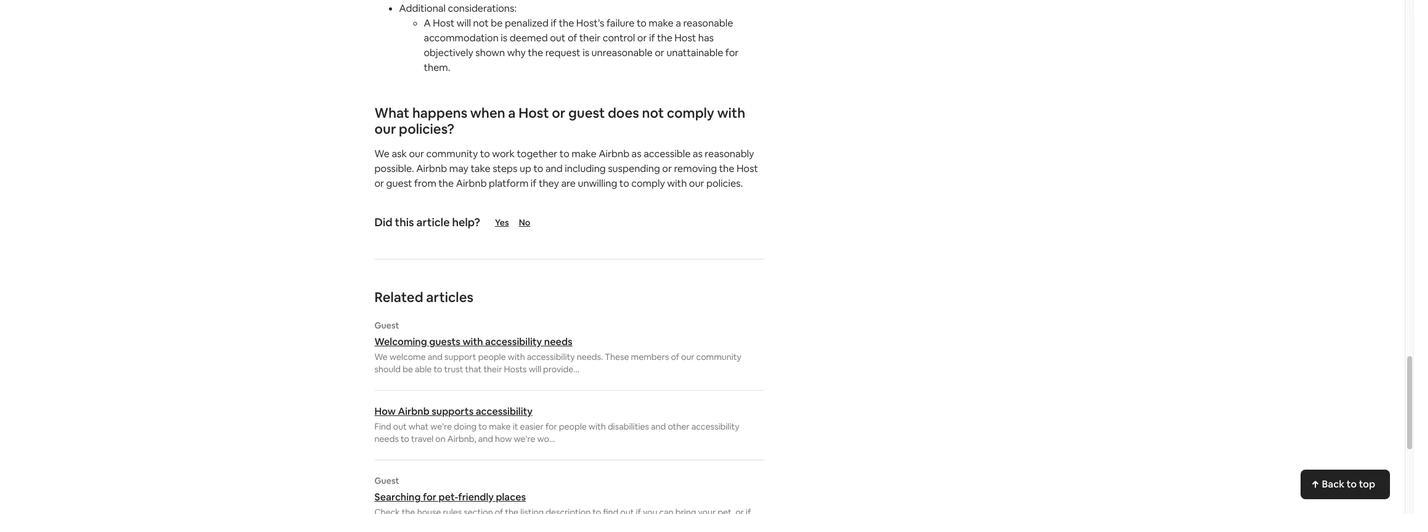 Task type: locate. For each thing, give the bounding box(es) containing it.
1 vertical spatial community
[[697, 351, 742, 363]]

guest
[[375, 320, 399, 331], [375, 475, 399, 487]]

0 vertical spatial if
[[551, 17, 557, 30]]

travel
[[411, 433, 434, 445]]

hosts
[[504, 364, 527, 375]]

a right the when
[[508, 104, 516, 121]]

of
[[568, 31, 577, 44], [671, 351, 679, 363]]

will up the accommodation
[[457, 17, 471, 30]]

1 vertical spatial guest
[[375, 475, 399, 487]]

comply inside we ask our community to work together to make airbnb as accessible as reasonably possible. airbnb may take steps up to and including suspending or removing the host or guest from the airbnb platform if they are unwilling to comply with our policies.
[[632, 177, 665, 190]]

a left reasonable
[[676, 17, 681, 30]]

accessibility
[[485, 335, 542, 348], [527, 351, 575, 363], [476, 405, 533, 418], [692, 421, 740, 432]]

guest
[[569, 104, 605, 121], [386, 177, 412, 190]]

our
[[375, 120, 396, 138], [409, 147, 424, 160], [689, 177, 704, 190], [681, 351, 695, 363]]

these
[[605, 351, 629, 363]]

as up suspending at the top of the page
[[632, 147, 642, 160]]

0 horizontal spatial out
[[393, 421, 407, 432]]

the left host's at left top
[[559, 17, 574, 30]]

guest up welcoming at the left bottom of the page
[[375, 320, 399, 331]]

community
[[426, 147, 478, 160], [697, 351, 742, 363]]

accessibility up provide…
[[527, 351, 575, 363]]

1 horizontal spatial make
[[572, 147, 597, 160]]

be down welcome
[[403, 364, 413, 375]]

related articles
[[375, 289, 474, 306]]

1 horizontal spatial needs
[[544, 335, 573, 348]]

needs
[[544, 335, 573, 348], [375, 433, 399, 445]]

including
[[565, 162, 606, 175]]

2 guest from the top
[[375, 475, 399, 487]]

guest inside what happens when a host or guest does not comply with our policies?
[[569, 104, 605, 121]]

not down considerations:
[[473, 17, 489, 30]]

comply down suspending at the top of the page
[[632, 177, 665, 190]]

policies.
[[707, 177, 743, 190]]

0 horizontal spatial a
[[508, 104, 516, 121]]

no button
[[519, 217, 554, 228]]

host up the unattainable
[[675, 31, 696, 44]]

2 horizontal spatial for
[[726, 46, 739, 59]]

1 horizontal spatial people
[[559, 421, 587, 432]]

of right members
[[671, 351, 679, 363]]

1 horizontal spatial for
[[546, 421, 557, 432]]

does
[[608, 104, 639, 121]]

with up hosts
[[508, 351, 525, 363]]

with
[[717, 104, 746, 121], [667, 177, 687, 190], [463, 335, 483, 348], [508, 351, 525, 363], [589, 421, 606, 432]]

top
[[1359, 478, 1376, 491]]

will
[[457, 17, 471, 30], [529, 364, 541, 375]]

our right members
[[681, 351, 695, 363]]

for left pet-
[[423, 491, 437, 504]]

searching
[[375, 491, 421, 504]]

is
[[501, 31, 508, 44], [583, 46, 590, 59]]

we
[[375, 147, 390, 160], [375, 351, 388, 363]]

1 vertical spatial of
[[671, 351, 679, 363]]

1 horizontal spatial as
[[693, 147, 703, 160]]

2 horizontal spatial make
[[649, 17, 674, 30]]

the down may
[[439, 177, 454, 190]]

1 guest from the top
[[375, 320, 399, 331]]

and
[[546, 162, 563, 175], [428, 351, 443, 363], [651, 421, 666, 432], [478, 433, 493, 445]]

1 vertical spatial guest
[[386, 177, 412, 190]]

0 horizontal spatial make
[[489, 421, 511, 432]]

0 horizontal spatial for
[[423, 491, 437, 504]]

2 vertical spatial make
[[489, 421, 511, 432]]

1 vertical spatial is
[[583, 46, 590, 59]]

guest for guest welcoming guests with accessibility needs we welcome and support people with accessibility needs. these members of our community should be able to trust that their hosts will provide…
[[375, 320, 399, 331]]

people
[[478, 351, 506, 363], [559, 421, 587, 432]]

yes button
[[495, 217, 509, 228]]

out inside how airbnb supports accessibility find out what we're doing to make it easier for people with disabilities and other accessibility needs to travel on airbnb, and how we're wo…
[[393, 421, 407, 432]]

make
[[649, 17, 674, 30], [572, 147, 597, 160], [489, 421, 511, 432]]

community inside 'guest welcoming guests with accessibility needs we welcome and support people with accessibility needs. these members of our community should be able to trust that their hosts will provide…'
[[697, 351, 742, 363]]

make right "failure"
[[649, 17, 674, 30]]

1 vertical spatial be
[[403, 364, 413, 375]]

the up the unattainable
[[657, 31, 673, 44]]

not right does
[[642, 104, 664, 121]]

0 horizontal spatial will
[[457, 17, 471, 30]]

0 horizontal spatial not
[[473, 17, 489, 30]]

with inside we ask our community to work together to make airbnb as accessible as reasonably possible. airbnb may take steps up to and including suspending or removing the host or guest from the airbnb platform if they are unwilling to comply with our policies.
[[667, 177, 687, 190]]

to inside 'guest welcoming guests with accessibility needs we welcome and support people with accessibility needs. these members of our community should be able to trust that their hosts will provide…'
[[434, 364, 442, 375]]

0 vertical spatial out
[[550, 31, 566, 44]]

with inside what happens when a host or guest does not comply with our policies?
[[717, 104, 746, 121]]

0 vertical spatial for
[[726, 46, 739, 59]]

guest left does
[[569, 104, 605, 121]]

or up together
[[552, 104, 566, 121]]

host up together
[[519, 104, 549, 121]]

or right control at the left of the page
[[637, 31, 647, 44]]

the
[[559, 17, 574, 30], [657, 31, 673, 44], [528, 46, 543, 59], [719, 162, 735, 175], [439, 177, 454, 190]]

additional considerations: a host will not be penalized if the host's failure to make a reasonable accommodation is deemed out of their control or if the host has objectively shown why the request is unreasonable or unattainable for them.
[[399, 2, 739, 74]]

1 vertical spatial we
[[375, 351, 388, 363]]

guest welcoming guests with accessibility needs we welcome and support people with accessibility needs. these members of our community should be able to trust that their hosts will provide…
[[375, 320, 742, 375]]

out
[[550, 31, 566, 44], [393, 421, 407, 432]]

to left top
[[1347, 478, 1357, 491]]

1 vertical spatial out
[[393, 421, 407, 432]]

welcoming
[[375, 335, 427, 348]]

2 vertical spatial if
[[531, 177, 537, 190]]

with inside how airbnb supports accessibility find out what we're doing to make it easier for people with disabilities and other accessibility needs to travel on airbnb, and how we're wo…
[[589, 421, 606, 432]]

guest inside 'guest welcoming guests with accessibility needs we welcome and support people with accessibility needs. these members of our community should be able to trust that their hosts will provide…'
[[375, 320, 399, 331]]

guest down "possible."
[[386, 177, 412, 190]]

to down suspending at the top of the page
[[620, 177, 629, 190]]

1 vertical spatial will
[[529, 364, 541, 375]]

for inside how airbnb supports accessibility find out what we're doing to make it easier for people with disabilities and other accessibility needs to travel on airbnb, and how we're wo…
[[546, 421, 557, 432]]

1 vertical spatial make
[[572, 147, 597, 160]]

penalized
[[505, 17, 549, 30]]

we up should
[[375, 351, 388, 363]]

to inside additional considerations: a host will not be penalized if the host's failure to make a reasonable accommodation is deemed out of their control or if the host has objectively shown why the request is unreasonable or unattainable for them.
[[637, 17, 647, 30]]

comply inside what happens when a host or guest does not comply with our policies?
[[667, 104, 715, 121]]

did
[[375, 215, 393, 229]]

1 horizontal spatial will
[[529, 364, 541, 375]]

0 vertical spatial we're
[[431, 421, 452, 432]]

article
[[417, 215, 450, 229]]

if right control at the left of the page
[[649, 31, 655, 44]]

our up ask
[[375, 120, 396, 138]]

1 horizontal spatial we're
[[514, 433, 536, 445]]

1 vertical spatial for
[[546, 421, 557, 432]]

1 vertical spatial their
[[484, 364, 502, 375]]

is right the 'request' on the top left
[[583, 46, 590, 59]]

to right able
[[434, 364, 442, 375]]

for up the wo…
[[546, 421, 557, 432]]

1 horizontal spatial not
[[642, 104, 664, 121]]

a inside additional considerations: a host will not be penalized if the host's failure to make a reasonable accommodation is deemed out of their control or if the host has objectively shown why the request is unreasonable or unattainable for them.
[[676, 17, 681, 30]]

0 vertical spatial make
[[649, 17, 674, 30]]

guest up searching
[[375, 475, 399, 487]]

be down considerations:
[[491, 17, 503, 30]]

and up able
[[428, 351, 443, 363]]

out right find
[[393, 421, 407, 432]]

what
[[409, 421, 429, 432]]

from
[[414, 177, 436, 190]]

their right that
[[484, 364, 502, 375]]

or down "accessible"
[[662, 162, 672, 175]]

and left the other
[[651, 421, 666, 432]]

0 horizontal spatial community
[[426, 147, 478, 160]]

what
[[375, 104, 410, 121]]

1 horizontal spatial a
[[676, 17, 681, 30]]

for
[[726, 46, 739, 59], [546, 421, 557, 432], [423, 491, 437, 504]]

to inside button
[[1347, 478, 1357, 491]]

1 we from the top
[[375, 147, 390, 160]]

0 vertical spatial of
[[568, 31, 577, 44]]

with left disabilities
[[589, 421, 606, 432]]

what happens when a host or guest does not comply with our policies?
[[375, 104, 746, 138]]

0 vertical spatial will
[[457, 17, 471, 30]]

1 horizontal spatial be
[[491, 17, 503, 30]]

of inside 'guest welcoming guests with accessibility needs we welcome and support people with accessibility needs. these members of our community should be able to trust that their hosts will provide…'
[[671, 351, 679, 363]]

host down the reasonably
[[737, 162, 758, 175]]

0 horizontal spatial needs
[[375, 433, 399, 445]]

0 horizontal spatial of
[[568, 31, 577, 44]]

we inside we ask our community to work together to make airbnb as accessible as reasonably possible. airbnb may take steps up to and including suspending or removing the host or guest from the airbnb platform if they are unwilling to comply with our policies.
[[375, 147, 390, 160]]

make up the including
[[572, 147, 597, 160]]

to right "failure"
[[637, 17, 647, 30]]

to up the including
[[560, 147, 570, 160]]

0 vertical spatial be
[[491, 17, 503, 30]]

0 vertical spatial a
[[676, 17, 681, 30]]

if
[[551, 17, 557, 30], [649, 31, 655, 44], [531, 177, 537, 190]]

0 vertical spatial needs
[[544, 335, 573, 348]]

make inside we ask our community to work together to make airbnb as accessible as reasonably possible. airbnb may take steps up to and including suspending or removing the host or guest from the airbnb platform if they are unwilling to comply with our policies.
[[572, 147, 597, 160]]

make up how in the bottom of the page
[[489, 421, 511, 432]]

why
[[507, 46, 526, 59]]

if left they on the left of the page
[[531, 177, 537, 190]]

with down removing
[[667, 177, 687, 190]]

2 we from the top
[[375, 351, 388, 363]]

airbnb up from
[[416, 162, 447, 175]]

needs up provide…
[[544, 335, 573, 348]]

should
[[375, 364, 401, 375]]

of up the 'request' on the top left
[[568, 31, 577, 44]]

1 horizontal spatial of
[[671, 351, 679, 363]]

we're up on
[[431, 421, 452, 432]]

comply
[[667, 104, 715, 121], [632, 177, 665, 190]]

1 horizontal spatial comply
[[667, 104, 715, 121]]

it
[[513, 421, 518, 432]]

to right the up
[[534, 162, 544, 175]]

1 vertical spatial people
[[559, 421, 587, 432]]

a
[[424, 17, 431, 30]]

if right penalized
[[551, 17, 557, 30]]

0 vertical spatial people
[[478, 351, 506, 363]]

their down host's at left top
[[580, 31, 601, 44]]

0 vertical spatial guest
[[375, 320, 399, 331]]

0 vertical spatial comply
[[667, 104, 715, 121]]

find
[[375, 421, 391, 432]]

accessibility right the other
[[692, 421, 740, 432]]

1 vertical spatial needs
[[375, 433, 399, 445]]

0 horizontal spatial is
[[501, 31, 508, 44]]

0 horizontal spatial if
[[531, 177, 537, 190]]

0 vertical spatial we
[[375, 147, 390, 160]]

with up the reasonably
[[717, 104, 746, 121]]

we left ask
[[375, 147, 390, 160]]

0 horizontal spatial as
[[632, 147, 642, 160]]

and up they on the left of the page
[[546, 162, 563, 175]]

1 vertical spatial not
[[642, 104, 664, 121]]

welcome
[[390, 351, 426, 363]]

0 horizontal spatial comply
[[632, 177, 665, 190]]

1 horizontal spatial community
[[697, 351, 742, 363]]

is up why
[[501, 31, 508, 44]]

host inside what happens when a host or guest does not comply with our policies?
[[519, 104, 549, 121]]

for inside additional considerations: a host will not be penalized if the host's failure to make a reasonable accommodation is deemed out of their control or if the host has objectively shown why the request is unreasonable or unattainable for them.
[[726, 46, 739, 59]]

people down how airbnb supports accessibility link
[[559, 421, 587, 432]]

needs down find
[[375, 433, 399, 445]]

0 horizontal spatial be
[[403, 364, 413, 375]]

possible.
[[375, 162, 414, 175]]

guest inside we ask our community to work together to make airbnb as accessible as reasonably possible. airbnb may take steps up to and including suspending or removing the host or guest from the airbnb platform if they are unwilling to comply with our policies.
[[386, 177, 412, 190]]

host right a
[[433, 17, 455, 30]]

may
[[449, 162, 469, 175]]

together
[[517, 147, 558, 160]]

1 horizontal spatial their
[[580, 31, 601, 44]]

0 horizontal spatial we're
[[431, 421, 452, 432]]

0 vertical spatial community
[[426, 147, 478, 160]]

0 vertical spatial guest
[[569, 104, 605, 121]]

1 vertical spatial comply
[[632, 177, 665, 190]]

2 horizontal spatial if
[[649, 31, 655, 44]]

1 horizontal spatial out
[[550, 31, 566, 44]]

their
[[580, 31, 601, 44], [484, 364, 502, 375]]

ask
[[392, 147, 407, 160]]

0 horizontal spatial guest
[[386, 177, 412, 190]]

able
[[415, 364, 432, 375]]

airbnb up what
[[398, 405, 430, 418]]

not
[[473, 17, 489, 30], [642, 104, 664, 121]]

they
[[539, 177, 559, 190]]

for right the unattainable
[[726, 46, 739, 59]]

0 horizontal spatial people
[[478, 351, 506, 363]]

out up the 'request' on the top left
[[550, 31, 566, 44]]

will right hosts
[[529, 364, 541, 375]]

1 horizontal spatial guest
[[569, 104, 605, 121]]

guest inside searching for pet-friendly places element
[[375, 475, 399, 487]]

people up that
[[478, 351, 506, 363]]

accessible
[[644, 147, 691, 160]]

as
[[632, 147, 642, 160], [693, 147, 703, 160]]

airbnb up suspending at the top of the page
[[599, 147, 630, 160]]

we're down easier at the left
[[514, 433, 536, 445]]

comply up "accessible"
[[667, 104, 715, 121]]

with up support
[[463, 335, 483, 348]]

of inside additional considerations: a host will not be penalized if the host's failure to make a reasonable accommodation is deemed out of their control or if the host has objectively shown why the request is unreasonable or unattainable for them.
[[568, 31, 577, 44]]

and inside we ask our community to work together to make airbnb as accessible as reasonably possible. airbnb may take steps up to and including suspending or removing the host or guest from the airbnb platform if they are unwilling to comply with our policies.
[[546, 162, 563, 175]]

needs inside how airbnb supports accessibility find out what we're doing to make it easier for people with disabilities and other accessibility needs to travel on airbnb, and how we're wo…
[[375, 433, 399, 445]]

did this article help?
[[375, 215, 480, 229]]

1 vertical spatial a
[[508, 104, 516, 121]]

considerations:
[[448, 2, 517, 15]]

0 vertical spatial not
[[473, 17, 489, 30]]

reasonably
[[705, 147, 754, 160]]

0 horizontal spatial their
[[484, 364, 502, 375]]

people inside how airbnb supports accessibility find out what we're doing to make it easier for people with disabilities and other accessibility needs to travel on airbnb, and how we're wo…
[[559, 421, 587, 432]]

suspending
[[608, 162, 660, 175]]

1 horizontal spatial if
[[551, 17, 557, 30]]

airbnb
[[599, 147, 630, 160], [416, 162, 447, 175], [456, 177, 487, 190], [398, 405, 430, 418]]

0 vertical spatial their
[[580, 31, 601, 44]]

to
[[637, 17, 647, 30], [480, 147, 490, 160], [560, 147, 570, 160], [534, 162, 544, 175], [620, 177, 629, 190], [434, 364, 442, 375], [479, 421, 487, 432], [401, 433, 409, 445], [1347, 478, 1357, 491]]

we ask our community to work together to make airbnb as accessible as reasonably possible. airbnb may take steps up to and including suspending or removing the host or guest from the airbnb platform if they are unwilling to comply with our policies.
[[375, 147, 758, 190]]

as up removing
[[693, 147, 703, 160]]



Task type: describe. For each thing, give the bounding box(es) containing it.
places
[[496, 491, 526, 504]]

request
[[546, 46, 581, 59]]

platform
[[489, 177, 529, 190]]

shown
[[476, 46, 505, 59]]

how
[[375, 405, 396, 418]]

work
[[492, 147, 515, 160]]

back to top
[[1322, 478, 1376, 491]]

no
[[519, 217, 531, 228]]

airbnb,
[[448, 433, 476, 445]]

how
[[495, 433, 512, 445]]

additional
[[399, 2, 446, 15]]

be inside 'guest welcoming guests with accessibility needs we welcome and support people with accessibility needs. these members of our community should be able to trust that their hosts will provide…'
[[403, 364, 413, 375]]

not inside what happens when a host or guest does not comply with our policies?
[[642, 104, 664, 121]]

provide…
[[543, 364, 580, 375]]

doing
[[454, 421, 477, 432]]

we inside 'guest welcoming guests with accessibility needs we welcome and support people with accessibility needs. these members of our community should be able to trust that their hosts will provide…'
[[375, 351, 388, 363]]

removing
[[674, 162, 717, 175]]

airbnb down take
[[456, 177, 487, 190]]

1 vertical spatial if
[[649, 31, 655, 44]]

back
[[1322, 478, 1345, 491]]

if inside we ask our community to work together to make airbnb as accessible as reasonably possible. airbnb may take steps up to and including suspending or removing the host or guest from the airbnb platform if they are unwilling to comply with our policies.
[[531, 177, 537, 190]]

to right doing
[[479, 421, 487, 432]]

failure
[[607, 17, 635, 30]]

to left travel
[[401, 433, 409, 445]]

pet-
[[439, 491, 458, 504]]

happens
[[412, 104, 468, 121]]

people inside 'guest welcoming guests with accessibility needs we welcome and support people with accessibility needs. these members of our community should be able to trust that their hosts will provide…'
[[478, 351, 506, 363]]

guest for guest
[[375, 475, 399, 487]]

has
[[699, 31, 714, 44]]

the down deemed
[[528, 46, 543, 59]]

take
[[471, 162, 491, 175]]

trust
[[444, 364, 463, 375]]

searching for pet-friendly places link
[[375, 491, 764, 504]]

help?
[[452, 215, 480, 229]]

our right ask
[[409, 147, 424, 160]]

or down "possible."
[[375, 177, 384, 190]]

how airbnb supports accessibility link
[[375, 405, 764, 418]]

accommodation
[[424, 31, 499, 44]]

accessibility up hosts
[[485, 335, 542, 348]]

needs inside 'guest welcoming guests with accessibility needs we welcome and support people with accessibility needs. these members of our community should be able to trust that their hosts will provide…'
[[544, 335, 573, 348]]

how airbnb supports accessibility find out what we're doing to make it easier for people with disabilities and other accessibility needs to travel on airbnb, and how we're wo…
[[375, 405, 740, 445]]

guests
[[429, 335, 461, 348]]

welcoming guests with accessibility needs link
[[375, 335, 764, 348]]

2 as from the left
[[693, 147, 703, 160]]

1 as from the left
[[632, 147, 642, 160]]

unattainable
[[667, 46, 724, 59]]

steps
[[493, 162, 518, 175]]

wo…
[[537, 433, 555, 445]]

searching for pet-friendly places
[[375, 491, 526, 504]]

and left how in the bottom of the page
[[478, 433, 493, 445]]

and inside 'guest welcoming guests with accessibility needs we welcome and support people with accessibility needs. these members of our community should be able to trust that their hosts will provide…'
[[428, 351, 443, 363]]

supports
[[432, 405, 474, 418]]

up
[[520, 162, 532, 175]]

members
[[631, 351, 669, 363]]

that
[[465, 364, 482, 375]]

accessibility up it in the bottom left of the page
[[476, 405, 533, 418]]

yes
[[495, 217, 509, 228]]

the up policies.
[[719, 162, 735, 175]]

our down removing
[[689, 177, 704, 190]]

or inside what happens when a host or guest does not comply with our policies?
[[552, 104, 566, 121]]

0 vertical spatial is
[[501, 31, 508, 44]]

community inside we ask our community to work together to make airbnb as accessible as reasonably possible. airbnb may take steps up to and including suspending or removing the host or guest from the airbnb platform if they are unwilling to comply with our policies.
[[426, 147, 478, 160]]

policies?
[[399, 120, 455, 138]]

related
[[375, 289, 423, 306]]

be inside additional considerations: a host will not be penalized if the host's failure to make a reasonable accommodation is deemed out of their control or if the host has objectively shown why the request is unreasonable or unattainable for them.
[[491, 17, 503, 30]]

their inside additional considerations: a host will not be penalized if the host's failure to make a reasonable accommodation is deemed out of their control or if the host has objectively shown why the request is unreasonable or unattainable for them.
[[580, 31, 601, 44]]

1 vertical spatial we're
[[514, 433, 536, 445]]

to up take
[[480, 147, 490, 160]]

deemed
[[510, 31, 548, 44]]

support
[[445, 351, 476, 363]]

not inside additional considerations: a host will not be penalized if the host's failure to make a reasonable accommodation is deemed out of their control or if the host has objectively shown why the request is unreasonable or unattainable for them.
[[473, 17, 489, 30]]

other
[[668, 421, 690, 432]]

1 horizontal spatial is
[[583, 46, 590, 59]]

out inside additional considerations: a host will not be penalized if the host's failure to make a reasonable accommodation is deemed out of their control or if the host has objectively shown why the request is unreasonable or unattainable for them.
[[550, 31, 566, 44]]

friendly
[[458, 491, 494, 504]]

or left the unattainable
[[655, 46, 665, 59]]

host's
[[576, 17, 605, 30]]

unwilling
[[578, 177, 617, 190]]

airbnb inside how airbnb supports accessibility find out what we're doing to make it easier for people with disabilities and other accessibility needs to travel on airbnb, and how we're wo…
[[398, 405, 430, 418]]

when
[[470, 104, 505, 121]]

on
[[436, 433, 446, 445]]

disabilities
[[608, 421, 649, 432]]

our inside what happens when a host or guest does not comply with our policies?
[[375, 120, 396, 138]]

welcoming guests with accessibility needs element
[[375, 320, 764, 376]]

them.
[[424, 61, 450, 74]]

articles
[[426, 289, 474, 306]]

reasonable
[[683, 17, 733, 30]]

their inside 'guest welcoming guests with accessibility needs we welcome and support people with accessibility needs. these members of our community should be able to trust that their hosts will provide…'
[[484, 364, 502, 375]]

this
[[395, 215, 414, 229]]

a inside what happens when a host or guest does not comply with our policies?
[[508, 104, 516, 121]]

are
[[561, 177, 576, 190]]

searching for pet-friendly places element
[[375, 475, 764, 514]]

make inside additional considerations: a host will not be penalized if the host's failure to make a reasonable accommodation is deemed out of their control or if the host has objectively shown why the request is unreasonable or unattainable for them.
[[649, 17, 674, 30]]

will inside additional considerations: a host will not be penalized if the host's failure to make a reasonable accommodation is deemed out of their control or if the host has objectively shown why the request is unreasonable or unattainable for them.
[[457, 17, 471, 30]]

back to top button
[[1301, 470, 1391, 499]]

make inside how airbnb supports accessibility find out what we're doing to make it easier for people with disabilities and other accessibility needs to travel on airbnb, and how we're wo…
[[489, 421, 511, 432]]

unreasonable
[[592, 46, 653, 59]]

our inside 'guest welcoming guests with accessibility needs we welcome and support people with accessibility needs. these members of our community should be able to trust that their hosts will provide…'
[[681, 351, 695, 363]]

easier
[[520, 421, 544, 432]]

objectively
[[424, 46, 473, 59]]

will inside 'guest welcoming guests with accessibility needs we welcome and support people with accessibility needs. these members of our community should be able to trust that their hosts will provide…'
[[529, 364, 541, 375]]

control
[[603, 31, 635, 44]]

host inside we ask our community to work together to make airbnb as accessible as reasonably possible. airbnb may take steps up to and including suspending or removing the host or guest from the airbnb platform if they are unwilling to comply with our policies.
[[737, 162, 758, 175]]

needs.
[[577, 351, 603, 363]]

2 vertical spatial for
[[423, 491, 437, 504]]



Task type: vqa. For each thing, say whether or not it's contained in the screenshot.
top a
yes



